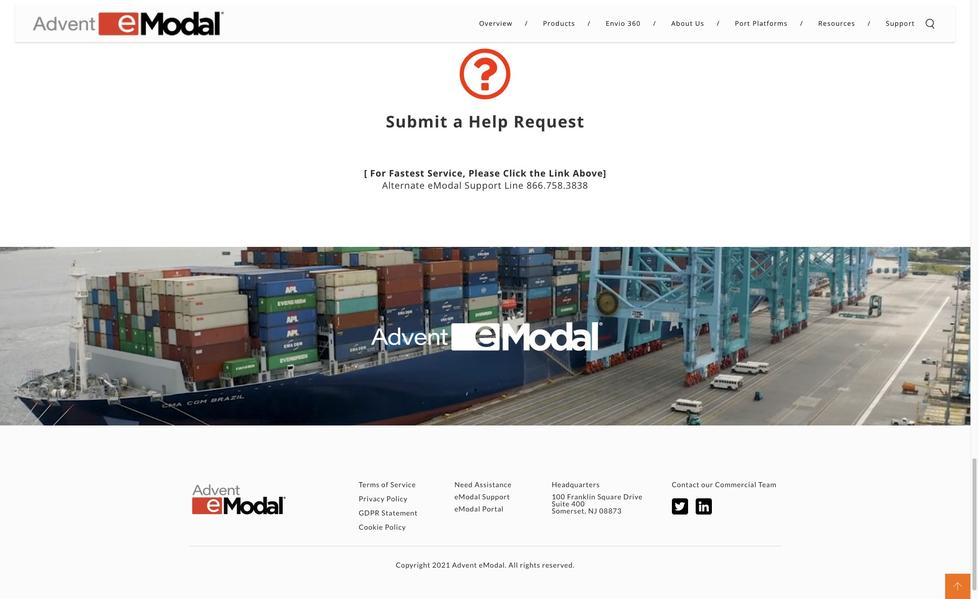 Task type: locate. For each thing, give the bounding box(es) containing it.
emodal right fastest
[[428, 179, 462, 191]]

square
[[598, 493, 622, 501]]

policy down statement
[[385, 523, 406, 532]]

policy up statement
[[387, 495, 408, 503]]

advent
[[452, 561, 478, 570]]

emodal down emodal support link
[[455, 505, 481, 513]]

0 vertical spatial policy
[[387, 495, 408, 503]]

100
[[552, 493, 566, 501]]

about us
[[672, 19, 707, 28]]

products link
[[543, 5, 601, 42]]

2 vertical spatial support
[[483, 493, 510, 501]]

contact our commercial team
[[672, 481, 777, 489]]

service,
[[428, 167, 466, 179]]

team
[[759, 481, 777, 489]]

the
[[530, 167, 546, 179]]

terms of service
[[359, 481, 416, 489]]

emodal inside the [ for fastest service, please click the link above] alternate emodal support line 866.758.3838
[[428, 179, 462, 191]]

alternate
[[382, 179, 425, 191]]

1 vertical spatial policy
[[385, 523, 406, 532]]

gdpr statement
[[359, 509, 418, 518]]

0 vertical spatial emodal
[[428, 179, 462, 191]]

1 vertical spatial support
[[465, 179, 502, 191]]

assistance
[[475, 481, 512, 489]]

[
[[364, 167, 368, 179]]

emodal down need
[[455, 493, 481, 501]]

contact our commercial team link
[[672, 481, 777, 489]]

emodal
[[428, 179, 462, 191], [455, 493, 481, 501], [455, 505, 481, 513]]

picture image
[[365, 303, 606, 370], [189, 482, 287, 517], [672, 499, 688, 515], [696, 499, 712, 515]]

866.758.3838
[[527, 179, 589, 191]]

gdpr
[[359, 509, 380, 518]]

policy
[[387, 495, 408, 503], [385, 523, 406, 532]]

privacy policy
[[359, 495, 408, 503]]

support
[[887, 19, 915, 28], [465, 179, 502, 191], [483, 493, 510, 501]]

port platforms link
[[735, 5, 814, 42]]

400
[[572, 500, 585, 508]]

above]
[[573, 167, 607, 179]]

port platforms
[[735, 19, 791, 28]]

support inside the [ for fastest service, please click the link above] alternate emodal support line 866.758.3838
[[465, 179, 502, 191]]

copyright
[[396, 561, 431, 570]]

cookie policy
[[359, 523, 406, 532]]

statement
[[382, 509, 418, 518]]

privacy
[[359, 495, 385, 503]]

suite
[[552, 500, 570, 508]]

somerset,
[[552, 507, 587, 515]]

about
[[672, 19, 693, 28]]

service
[[391, 481, 416, 489]]

contact
[[672, 481, 700, 489]]

port
[[735, 19, 751, 28]]

fastest
[[389, 167, 425, 179]]

cookie policy link
[[359, 523, 406, 532]]

link
[[549, 167, 570, 179]]

line
[[505, 179, 524, 191]]



Task type: describe. For each thing, give the bounding box(es) containing it.
​headquarters
[[552, 481, 600, 489]]

​headquarters 100 franklin square drive suite 400 somerset, nj 08873
[[552, 481, 643, 515]]

advent emodal image
[[33, 12, 225, 35]]

about us link
[[672, 5, 730, 42]]

click
[[503, 167, 527, 179]]

nj
[[589, 507, 598, 515]]

need assistance emodal support emodal portal
[[455, 481, 512, 513]]

help
[[469, 110, 509, 132]]

policy for cookie policy
[[385, 523, 406, 532]]

need
[[455, 481, 473, 489]]

a
[[453, 110, 464, 132]]

08873
[[600, 507, 622, 515]]

envio 360
[[606, 19, 644, 28]]

all
[[509, 561, 519, 570]]

overview
[[480, 19, 515, 28]]

​submit
[[386, 110, 448, 132]]

platforms
[[753, 19, 788, 28]]

2021
[[433, 561, 451, 570]]

us
[[696, 19, 705, 28]]

emodal portal link
[[455, 505, 504, 513]]

gdpr statement link
[[359, 509, 418, 518]]

​submit a help request
[[386, 110, 585, 132]]

360
[[628, 19, 641, 28]]

resources
[[819, 19, 858, 28]]

reserved.
[[543, 561, 575, 570]]

franklin
[[567, 493, 596, 501]]

​submit a help request link
[[386, 110, 585, 132]]

need assistance link
[[455, 481, 512, 489]]

0 vertical spatial support
[[887, 19, 915, 28]]

products
[[543, 19, 578, 28]]

copyright 2021 advent emodal. all rights reserved.
[[396, 561, 575, 570]]

request
[[514, 110, 585, 132]]

please
[[469, 167, 501, 179]]

[ for fastest service, please click the link above] alternate emodal support line 866.758.3838
[[364, 167, 607, 191]]

envio
[[606, 19, 626, 28]]

envio 360 link
[[606, 5, 667, 42]]

emodal support link
[[455, 493, 510, 501]]

for
[[370, 167, 386, 179]]

of
[[382, 481, 389, 489]]

terms
[[359, 481, 380, 489]]

cookie
[[359, 523, 383, 532]]

commercial
[[716, 481, 757, 489]]

our
[[702, 481, 714, 489]]

drive
[[624, 493, 643, 501]]

overview link
[[480, 5, 539, 42]]

emodal.
[[479, 561, 507, 570]]

1 vertical spatial emodal
[[455, 493, 481, 501]]

terms of service link
[[359, 481, 416, 489]]

support inside need assistance emodal support emodal portal
[[483, 493, 510, 501]]

2 vertical spatial emodal
[[455, 505, 481, 513]]

resources link
[[819, 5, 882, 42]]

policy for privacy policy
[[387, 495, 408, 503]]

rights
[[520, 561, 541, 570]]

portal
[[483, 505, 504, 513]]

support link
[[887, 5, 915, 42]]

privacy policy link
[[359, 495, 408, 503]]



Task type: vqa. For each thing, say whether or not it's contained in the screenshot.
work
no



